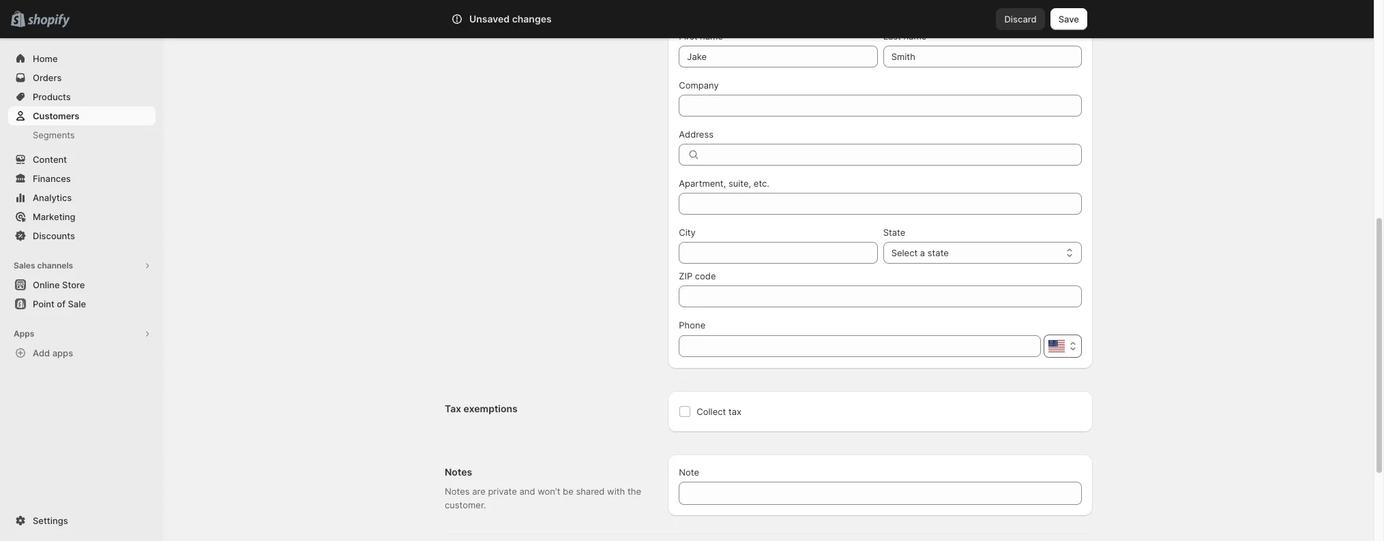 Task type: locate. For each thing, give the bounding box(es) containing it.
notes inside the notes are private and won't be shared with the customer.
[[445, 487, 470, 498]]

name for last name
[[904, 31, 927, 42]]

home link
[[8, 49, 156, 68]]

0 vertical spatial of
[[534, 12, 543, 23]]

discounts link
[[8, 227, 156, 246]]

0 vertical spatial notes
[[445, 467, 472, 478]]

2 notes from the top
[[445, 487, 470, 498]]

home
[[33, 53, 58, 64]]

tax exemptions
[[445, 403, 518, 415]]

content
[[33, 154, 67, 165]]

online store
[[33, 280, 85, 291]]

select a state
[[892, 248, 949, 259]]

first name
[[679, 31, 723, 42]]

0 horizontal spatial of
[[57, 299, 66, 310]]

changes
[[512, 13, 552, 25]]

City text field
[[679, 242, 878, 264]]

name for first name
[[700, 31, 723, 42]]

tax
[[729, 407, 742, 418]]

apps button
[[8, 325, 156, 344]]

sales
[[14, 261, 35, 271]]

finances
[[33, 173, 71, 184]]

be
[[563, 487, 574, 498]]

content link
[[8, 150, 156, 169]]

and
[[520, 487, 535, 498]]

notes
[[445, 467, 472, 478], [445, 487, 470, 498]]

point of sale button
[[0, 295, 164, 314]]

point of sale
[[33, 299, 86, 310]]

of
[[534, 12, 543, 23], [57, 299, 66, 310]]

of inside "point of sale" link
[[57, 299, 66, 310]]

search button
[[489, 8, 885, 30]]

online store button
[[0, 276, 164, 295]]

Phone text field
[[679, 336, 1042, 358]]

state
[[884, 227, 906, 238]]

save
[[1059, 14, 1080, 25]]

analytics
[[33, 192, 72, 203]]

customers
[[33, 111, 79, 121]]

1 vertical spatial notes
[[445, 487, 470, 498]]

segments
[[33, 130, 75, 141]]

zip
[[679, 271, 693, 282]]

notes for notes are private and won't be shared with the customer.
[[445, 487, 470, 498]]

apps
[[14, 329, 34, 339]]

settings link
[[8, 512, 156, 531]]

1 horizontal spatial name
[[904, 31, 927, 42]]

private
[[488, 487, 517, 498]]

0 horizontal spatial name
[[700, 31, 723, 42]]

2 name from the left
[[904, 31, 927, 42]]

point
[[33, 299, 55, 310]]

last name
[[884, 31, 927, 42]]

settings
[[33, 516, 68, 527]]

point of sale link
[[8, 295, 156, 314]]

marketing link
[[8, 207, 156, 227]]

customer.
[[445, 500, 486, 511]]

sales channels
[[14, 261, 73, 271]]

add
[[33, 348, 50, 359]]

of left sale
[[57, 299, 66, 310]]

collect tax
[[697, 407, 742, 418]]

finances link
[[8, 169, 156, 188]]

name right the first
[[700, 31, 723, 42]]

name right last
[[904, 31, 927, 42]]

of left 'this'
[[534, 12, 543, 23]]

apps
[[52, 348, 73, 359]]

1 name from the left
[[700, 31, 723, 42]]

products link
[[8, 87, 156, 106]]

orders link
[[8, 68, 156, 87]]

suite,
[[729, 178, 752, 189]]

discard button
[[997, 8, 1045, 30]]

add apps button
[[8, 344, 156, 363]]

add apps
[[33, 348, 73, 359]]

1 vertical spatial of
[[57, 299, 66, 310]]

phone
[[679, 320, 706, 331]]

collect
[[697, 407, 726, 418]]

customers link
[[8, 106, 156, 126]]

1 notes from the top
[[445, 467, 472, 478]]

name
[[700, 31, 723, 42], [904, 31, 927, 42]]

note
[[679, 468, 700, 478]]

a
[[921, 248, 926, 259]]

products
[[33, 91, 71, 102]]



Task type: describe. For each thing, give the bounding box(es) containing it.
customer
[[563, 12, 602, 23]]

1 horizontal spatial of
[[534, 12, 543, 23]]

analytics link
[[8, 188, 156, 207]]

Apartment, suite, etc. text field
[[679, 193, 1083, 215]]

city
[[679, 227, 696, 238]]

tax
[[445, 403, 461, 415]]

this
[[545, 12, 560, 23]]

zip code
[[679, 271, 716, 282]]

unsaved changes
[[470, 13, 552, 25]]

exemptions
[[464, 403, 518, 415]]

segments link
[[8, 126, 156, 145]]

sale
[[68, 299, 86, 310]]

state
[[928, 248, 949, 259]]

orders
[[33, 72, 62, 83]]

ZIP code text field
[[679, 286, 1083, 308]]

notes are private and won't be shared with the customer.
[[445, 487, 642, 511]]

won't
[[538, 487, 561, 498]]

save button
[[1051, 8, 1088, 30]]

notes for notes
[[445, 467, 472, 478]]

Last name text field
[[884, 46, 1083, 68]]

unsaved
[[470, 13, 510, 25]]

the
[[628, 487, 642, 498]]

the primary address of this customer
[[445, 12, 602, 23]]

store
[[62, 280, 85, 291]]

are
[[472, 487, 486, 498]]

channels
[[37, 261, 73, 271]]

First name text field
[[679, 46, 878, 68]]

Address text field
[[707, 144, 1083, 166]]

shared
[[576, 487, 605, 498]]

discounts
[[33, 231, 75, 242]]

apartment,
[[679, 178, 726, 189]]

with
[[608, 487, 625, 498]]

apartment, suite, etc.
[[679, 178, 770, 189]]

etc.
[[754, 178, 770, 189]]

Company text field
[[679, 95, 1083, 117]]

first
[[679, 31, 698, 42]]

the
[[445, 12, 461, 23]]

search
[[512, 14, 541, 25]]

marketing
[[33, 212, 75, 223]]

online
[[33, 280, 60, 291]]

online store link
[[8, 276, 156, 295]]

shopify image
[[27, 14, 70, 28]]

address
[[498, 12, 532, 23]]

discard
[[1005, 14, 1037, 25]]

address
[[679, 129, 714, 140]]

Note text field
[[679, 483, 1083, 506]]

united states (+1) image
[[1049, 341, 1065, 353]]

select
[[892, 248, 918, 259]]

code
[[695, 271, 716, 282]]

last
[[884, 31, 902, 42]]

company
[[679, 80, 719, 91]]

sales channels button
[[8, 257, 156, 276]]

primary
[[464, 12, 496, 23]]



Task type: vqa. For each thing, say whether or not it's contained in the screenshot.
'COMPANY' at top
yes



